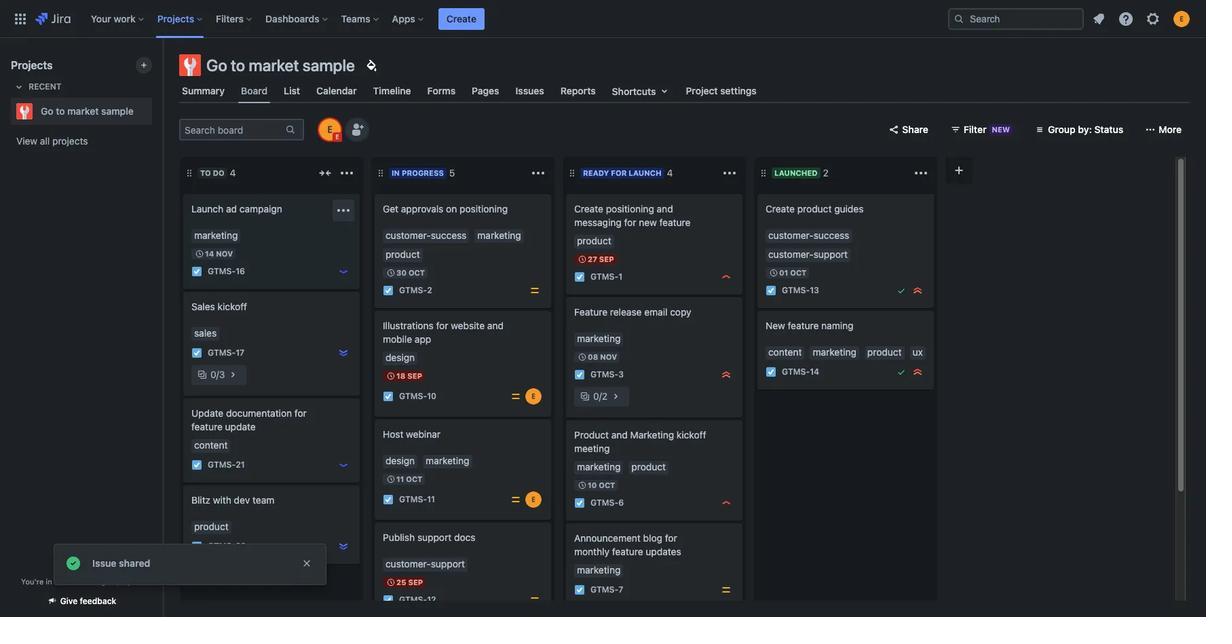 Task type: locate. For each thing, give the bounding box(es) containing it.
1 horizontal spatial 10
[[588, 481, 597, 490]]

gtms-14
[[782, 367, 820, 377]]

update documentation for feature update
[[192, 408, 307, 433]]

for right the ready
[[611, 168, 627, 177]]

and up the new
[[657, 203, 674, 215]]

and inside the product and marketing kickoff meeting
[[612, 429, 628, 441]]

task image left "gtms-10" link
[[383, 391, 394, 402]]

reports link
[[558, 79, 599, 103]]

0 vertical spatial and
[[657, 203, 674, 215]]

gtms- down 25 sep
[[399, 595, 427, 605]]

gtms-2 link
[[399, 285, 432, 297]]

market up view all projects link
[[67, 105, 99, 117]]

0 horizontal spatial go to market sample
[[41, 105, 134, 117]]

and right the website
[[488, 320, 504, 331]]

0 vertical spatial go
[[206, 56, 227, 75]]

more button
[[1138, 119, 1191, 141]]

0 horizontal spatial go
[[41, 105, 53, 117]]

for inside illustrations for website and mobile app
[[436, 320, 449, 331]]

0 vertical spatial market
[[249, 56, 299, 75]]

create
[[447, 13, 477, 24], [575, 203, 604, 215], [766, 203, 795, 215], [202, 573, 232, 585]]

docs
[[454, 532, 476, 543]]

11
[[397, 475, 404, 484], [427, 495, 435, 505]]

and inside illustrations for website and mobile app
[[488, 320, 504, 331]]

0 horizontal spatial eloisefrancis23 image
[[319, 119, 341, 141]]

copy
[[671, 306, 692, 318]]

done image
[[897, 367, 907, 378]]

positioning right on
[[460, 203, 508, 215]]

sep right 18
[[408, 372, 423, 380]]

gtms- down new feature naming on the bottom of page
[[782, 367, 810, 377]]

gtms-
[[208, 267, 236, 277], [591, 272, 619, 282], [399, 286, 427, 296], [782, 286, 810, 296], [208, 348, 236, 358], [782, 367, 810, 377], [591, 370, 619, 380], [399, 391, 427, 402], [208, 460, 236, 470], [399, 495, 427, 505], [591, 498, 619, 508], [208, 542, 236, 552], [591, 585, 619, 595], [399, 595, 427, 605]]

gtms- inside the gtms-1 link
[[591, 272, 619, 282]]

primary element
[[8, 0, 949, 38]]

gtms- for 13
[[782, 286, 810, 296]]

0 vertical spatial create button
[[439, 8, 485, 30]]

1 vertical spatial new
[[766, 320, 786, 331]]

in progress 5
[[392, 167, 455, 179]]

1 horizontal spatial to
[[231, 56, 245, 75]]

0 vertical spatial 0
[[211, 369, 216, 380]]

task image left "gtms-21" link
[[192, 460, 202, 471]]

oct up gtms-6 on the bottom of the page
[[599, 481, 616, 490]]

11 october 2023 image
[[386, 474, 397, 485], [386, 474, 397, 485]]

1 vertical spatial projects
[[11, 59, 53, 71]]

1 horizontal spatial nov
[[601, 352, 617, 361]]

gtms- inside gtms-17 link
[[208, 348, 236, 358]]

eloisefrancis23 image left 0 / 2
[[526, 388, 542, 405]]

1 horizontal spatial /
[[599, 391, 602, 402]]

Search board text field
[[181, 120, 284, 139]]

3
[[219, 369, 225, 380], [619, 370, 624, 380]]

gtms- for 6
[[591, 498, 619, 508]]

gtms-22 link
[[208, 541, 246, 553]]

10 up webinar
[[427, 391, 437, 402]]

new right filter
[[993, 125, 1011, 134]]

for inside "ready for launch 4"
[[611, 168, 627, 177]]

positioning
[[460, 203, 508, 215], [606, 203, 655, 215]]

oct for approvals
[[409, 268, 425, 277]]

/ down gtms-17 link
[[216, 369, 219, 380]]

1 horizontal spatial eloisefrancis23 image
[[526, 388, 542, 405]]

0 vertical spatial highest image
[[913, 285, 924, 296]]

support
[[418, 532, 452, 543]]

08 november 2023 image
[[577, 352, 588, 363]]

0 horizontal spatial launch
[[192, 203, 224, 215]]

task image
[[575, 272, 585, 283], [383, 285, 394, 296], [766, 285, 777, 296], [192, 348, 202, 359], [575, 369, 585, 380], [575, 498, 585, 509]]

launch up create positioning and messaging for new feature
[[629, 168, 662, 177]]

gtms-21
[[208, 460, 245, 470]]

shared
[[119, 558, 150, 569]]

apps button
[[388, 8, 429, 30]]

25
[[397, 578, 406, 587]]

gtms- inside "gtms-21" link
[[208, 460, 236, 470]]

4 up create positioning and messaging for new feature
[[667, 167, 673, 179]]

by:
[[1079, 124, 1093, 135]]

0 horizontal spatial 4
[[230, 167, 236, 179]]

gtms-7
[[591, 585, 624, 595]]

10 october 2023 image
[[577, 480, 588, 491], [577, 480, 588, 491]]

tab list
[[171, 79, 1199, 103]]

0
[[211, 369, 216, 380], [594, 391, 599, 402]]

1 horizontal spatial 0
[[594, 391, 599, 402]]

1
[[619, 272, 623, 282]]

27 september 2023 image
[[577, 254, 588, 265]]

5
[[450, 167, 455, 179]]

1 vertical spatial 2
[[427, 286, 432, 296]]

create down gtms-22 link
[[202, 573, 232, 585]]

feature right the new
[[660, 217, 691, 228]]

blog
[[644, 532, 663, 544]]

task image left gtms-12 link
[[383, 595, 394, 606]]

2 for launched 2
[[824, 167, 829, 179]]

gtms- inside gtms-12 link
[[399, 595, 427, 605]]

task image left gtms-11 'link'
[[383, 494, 394, 505]]

gtms- inside "gtms-10" link
[[399, 391, 427, 402]]

medium image
[[530, 285, 541, 296], [511, 494, 522, 505]]

gtms- inside gtms-11 'link'
[[399, 495, 427, 505]]

for inside update documentation for feature update
[[295, 408, 307, 419]]

go up summary at the left top
[[206, 56, 227, 75]]

settings image
[[1146, 11, 1162, 27]]

08 november 2023 image
[[577, 352, 588, 363]]

to do 4
[[200, 167, 236, 179]]

sep right 25
[[408, 578, 423, 587]]

positioning inside create positioning and messaging for new feature
[[606, 203, 655, 215]]

medium image for gtms-12
[[530, 595, 541, 606]]

search image
[[954, 13, 965, 24]]

1 horizontal spatial and
[[612, 429, 628, 441]]

4
[[230, 167, 236, 179], [667, 167, 673, 179]]

add people image
[[349, 122, 365, 138]]

projects up recent
[[11, 59, 53, 71]]

go to market sample up view all projects link
[[41, 105, 134, 117]]

column actions menu image
[[339, 165, 355, 181], [530, 165, 547, 181]]

2 vertical spatial and
[[612, 429, 628, 441]]

create inside create positioning and messaging for new feature
[[575, 203, 604, 215]]

0 vertical spatial kickoff
[[218, 301, 247, 312]]

gtms- down monthly
[[591, 585, 619, 595]]

0 horizontal spatial positioning
[[460, 203, 508, 215]]

for up updates at right bottom
[[665, 532, 678, 544]]

11 up publish support docs
[[427, 495, 435, 505]]

0 vertical spatial sep
[[600, 255, 614, 264]]

task image for gtms-21
[[192, 460, 202, 471]]

new down gtms-13 link at right
[[766, 320, 786, 331]]

projects inside popup button
[[157, 13, 194, 24]]

2 up the illustrations
[[427, 286, 432, 296]]

highest image
[[913, 285, 924, 296], [913, 367, 924, 378]]

0 vertical spatial nov
[[216, 249, 233, 258]]

eloisefrancis23 image left add people icon
[[319, 119, 341, 141]]

with
[[213, 494, 232, 506]]

0 vertical spatial /
[[216, 369, 219, 380]]

gtms-3
[[591, 370, 624, 380]]

illustrations for website and mobile app
[[383, 320, 504, 345]]

gtms- for 16
[[208, 267, 236, 277]]

teams button
[[337, 8, 384, 30]]

task image left gtms-7 link
[[575, 585, 585, 596]]

collapse recent projects image
[[11, 79, 27, 95]]

market up list
[[249, 56, 299, 75]]

0 vertical spatial eloisefrancis23 image
[[319, 119, 341, 141]]

10 up gtms-6 on the bottom of the page
[[588, 481, 597, 490]]

0 horizontal spatial to
[[56, 105, 65, 117]]

highest image
[[721, 369, 732, 380]]

kickoff inside the product and marketing kickoff meeting
[[677, 429, 707, 441]]

0 vertical spatial 11
[[397, 475, 404, 484]]

for inside announcement blog for monthly feature updates
[[665, 532, 678, 544]]

to up board
[[231, 56, 245, 75]]

gtms- up 0 / 3
[[208, 348, 236, 358]]

gtms- inside gtms-16 link
[[208, 267, 236, 277]]

launch inside "ready for launch 4"
[[629, 168, 662, 177]]

4 right do
[[230, 167, 236, 179]]

oct right 01
[[791, 268, 807, 277]]

go to market sample up list
[[206, 56, 355, 75]]

projects right the work
[[157, 13, 194, 24]]

create button right apps popup button at left top
[[439, 8, 485, 30]]

highest image for 14
[[913, 367, 924, 378]]

feature release email copy
[[575, 306, 692, 318]]

14 up gtms-16
[[205, 249, 214, 258]]

task image
[[192, 266, 202, 277], [766, 367, 777, 378], [383, 391, 394, 402], [192, 460, 202, 471], [383, 494, 394, 505], [192, 541, 202, 552], [575, 585, 585, 596], [383, 595, 394, 606]]

/ for 2
[[599, 391, 602, 402]]

lowest image
[[338, 541, 349, 552]]

1 horizontal spatial market
[[249, 56, 299, 75]]

calendar
[[317, 85, 357, 96]]

1 vertical spatial kickoff
[[677, 429, 707, 441]]

0 down gtms-17 link
[[211, 369, 216, 380]]

08 nov
[[588, 352, 617, 361]]

positioning up the new
[[606, 203, 655, 215]]

gtms- inside gtms-2 link
[[399, 286, 427, 296]]

0 vertical spatial projects
[[157, 13, 194, 24]]

1 horizontal spatial go to market sample
[[206, 56, 355, 75]]

0 vertical spatial launch
[[629, 168, 662, 177]]

1 horizontal spatial 4
[[667, 167, 673, 179]]

feature inside announcement blog for monthly feature updates
[[612, 546, 644, 558]]

14 nov
[[205, 249, 233, 258]]

oct for and
[[599, 481, 616, 490]]

1 vertical spatial sep
[[408, 372, 423, 380]]

0 vertical spatial sample
[[303, 56, 355, 75]]

18 september 2023 image
[[386, 371, 397, 382], [386, 371, 397, 382]]

gtms- for 7
[[591, 585, 619, 595]]

create up messaging
[[575, 203, 604, 215]]

gtms- inside gtms-7 link
[[591, 585, 619, 595]]

0 horizontal spatial 3
[[219, 369, 225, 380]]

1 vertical spatial create button
[[180, 567, 363, 592]]

sep right 27
[[600, 255, 614, 264]]

gtms- up with
[[208, 460, 236, 470]]

1 vertical spatial eloisefrancis23 image
[[526, 388, 542, 405]]

get approvals on positioning
[[383, 203, 508, 215]]

sales kickoff
[[192, 301, 247, 312]]

0 horizontal spatial sample
[[101, 105, 134, 117]]

0 horizontal spatial 14
[[205, 249, 214, 258]]

0 horizontal spatial new
[[766, 320, 786, 331]]

sep for for
[[600, 255, 614, 264]]

1 horizontal spatial kickoff
[[677, 429, 707, 441]]

go
[[206, 56, 227, 75], [41, 105, 53, 117]]

task image left gtms-22 link
[[192, 541, 202, 552]]

0 horizontal spatial and
[[488, 320, 504, 331]]

filters button
[[212, 8, 257, 30]]

1 horizontal spatial sample
[[303, 56, 355, 75]]

go down recent
[[41, 105, 53, 117]]

1 horizontal spatial go
[[206, 56, 227, 75]]

1 horizontal spatial create button
[[439, 8, 485, 30]]

oct up gtms-11
[[406, 475, 423, 484]]

30 october 2023 image
[[386, 268, 397, 278]]

gtms- down with
[[208, 542, 236, 552]]

0 horizontal spatial 11
[[397, 475, 404, 484]]

0 down gtms-3 link
[[594, 391, 599, 402]]

sample up calendar
[[303, 56, 355, 75]]

gtms- for 22
[[208, 542, 236, 552]]

create left product
[[766, 203, 795, 215]]

create button down 22
[[180, 567, 363, 592]]

to inside go to market sample link
[[56, 105, 65, 117]]

set background color image
[[363, 57, 380, 73]]

feature down update
[[192, 421, 223, 433]]

gtms- down 11 oct
[[399, 495, 427, 505]]

host webinar
[[383, 429, 441, 440]]

announcement blog for monthly feature updates
[[575, 532, 682, 558]]

17
[[236, 348, 245, 358]]

task image down 30 october 2023 image
[[383, 285, 394, 296]]

website
[[451, 320, 485, 331]]

task image down 27 september 2023 image
[[575, 272, 585, 283]]

0 horizontal spatial 2
[[427, 286, 432, 296]]

task image for gtms-12
[[383, 595, 394, 606]]

1 horizontal spatial positioning
[[606, 203, 655, 215]]

2 horizontal spatial medium image
[[721, 585, 732, 596]]

gtms- for 12
[[399, 595, 427, 605]]

11 up gtms-11
[[397, 475, 404, 484]]

0 vertical spatial 14
[[205, 249, 214, 258]]

eloisefrancis23 image
[[319, 119, 341, 141], [526, 388, 542, 405]]

gtms- inside gtms-14 'link'
[[782, 367, 810, 377]]

lowest image
[[338, 348, 349, 359]]

0 horizontal spatial nov
[[216, 249, 233, 258]]

projects button
[[153, 8, 208, 30]]

0 horizontal spatial projects
[[11, 59, 53, 71]]

1 horizontal spatial column actions menu image
[[530, 165, 547, 181]]

1 4 from the left
[[230, 167, 236, 179]]

medium image
[[511, 391, 522, 402], [721, 585, 732, 596], [530, 595, 541, 606]]

high image
[[721, 498, 732, 509]]

2 down gtms-3 link
[[602, 391, 608, 402]]

task image down 14 november 2023 icon
[[192, 266, 202, 277]]

a
[[54, 577, 58, 586]]

2 vertical spatial sep
[[408, 578, 423, 587]]

0 horizontal spatial 0
[[211, 369, 216, 380]]

27 september 2023 image
[[577, 254, 588, 265]]

0 vertical spatial medium image
[[530, 285, 541, 296]]

launch left ad
[[192, 203, 224, 215]]

1 highest image from the top
[[913, 285, 924, 296]]

1 vertical spatial go to market sample
[[41, 105, 134, 117]]

pages link
[[469, 79, 502, 103]]

banner
[[0, 0, 1207, 38]]

2 right launched at the top right of page
[[824, 167, 829, 179]]

1 vertical spatial 11
[[427, 495, 435, 505]]

sample left the add to starred image
[[101, 105, 134, 117]]

oct
[[409, 268, 425, 277], [791, 268, 807, 277], [406, 475, 423, 484], [599, 481, 616, 490]]

21
[[236, 460, 245, 470]]

2 vertical spatial 2
[[602, 391, 608, 402]]

column actions menu image right collapse "image"
[[339, 165, 355, 181]]

1 horizontal spatial 14
[[810, 367, 820, 377]]

0 horizontal spatial column actions menu image
[[339, 165, 355, 181]]

issues link
[[513, 79, 547, 103]]

gtms- for 21
[[208, 460, 236, 470]]

project
[[117, 577, 142, 586]]

gtms- inside gtms-6 link
[[591, 498, 619, 508]]

1 vertical spatial and
[[488, 320, 504, 331]]

/ down gtms-3 link
[[599, 391, 602, 402]]

marketing
[[631, 429, 675, 441]]

gtms- inside gtms-13 link
[[782, 286, 810, 296]]

nov right 08
[[601, 352, 617, 361]]

2 highest image from the top
[[913, 367, 924, 378]]

gtms-3 link
[[591, 369, 624, 381]]

14 down new feature naming on the bottom of page
[[810, 367, 820, 377]]

oct right 30
[[409, 268, 425, 277]]

task image for gtms-10
[[383, 391, 394, 402]]

task image left gtms-14 'link' on the right
[[766, 367, 777, 378]]

1 vertical spatial 0
[[594, 391, 599, 402]]

14 november 2023 image
[[194, 249, 205, 259]]

1 vertical spatial go
[[41, 105, 53, 117]]

card actions menu image
[[336, 202, 352, 219]]

sep for mobile
[[408, 372, 423, 380]]

1 horizontal spatial 11
[[427, 495, 435, 505]]

0 vertical spatial 2
[[824, 167, 829, 179]]

project settings link
[[684, 79, 760, 103]]

1 vertical spatial /
[[599, 391, 602, 402]]

1 vertical spatial 14
[[810, 367, 820, 377]]

and right product
[[612, 429, 628, 441]]

1 horizontal spatial launch
[[629, 168, 662, 177]]

gtms- down 30 oct
[[399, 286, 427, 296]]

group
[[1049, 124, 1076, 135]]

nov up gtms-16
[[216, 249, 233, 258]]

blitz
[[192, 494, 211, 506]]

1 vertical spatial to
[[56, 105, 65, 117]]

task image down 08 november 2023 icon
[[575, 369, 585, 380]]

1 horizontal spatial new
[[993, 125, 1011, 134]]

1 horizontal spatial projects
[[157, 13, 194, 24]]

gtms- down 18 sep
[[399, 391, 427, 402]]

gtms- down "08 nov"
[[591, 370, 619, 380]]

gtms- down 14 nov in the top of the page
[[208, 267, 236, 277]]

for left the new
[[625, 217, 637, 228]]

task image left gtms-13 link at right
[[766, 285, 777, 296]]

for
[[611, 168, 627, 177], [625, 217, 637, 228], [436, 320, 449, 331], [295, 408, 307, 419], [665, 532, 678, 544]]

new
[[993, 125, 1011, 134], [766, 320, 786, 331]]

task image for gtms-7
[[575, 585, 585, 596]]

2 positioning from the left
[[606, 203, 655, 215]]

2 horizontal spatial 2
[[824, 167, 829, 179]]

gtms- down 10 oct
[[591, 498, 619, 508]]

0 horizontal spatial create button
[[180, 567, 363, 592]]

1 vertical spatial nov
[[601, 352, 617, 361]]

column actions menu image left the ready
[[530, 165, 547, 181]]

task image for feature release email copy
[[575, 369, 585, 380]]

you're
[[21, 577, 44, 586]]

announcement
[[575, 532, 641, 544]]

1 vertical spatial 10
[[588, 481, 597, 490]]

project
[[686, 85, 718, 96]]

1 vertical spatial sample
[[101, 105, 134, 117]]

to down recent
[[56, 105, 65, 117]]

filters
[[216, 13, 244, 24]]

team-
[[61, 577, 82, 586]]

gtms- inside gtms-3 link
[[591, 370, 619, 380]]

create project image
[[139, 60, 149, 71]]

for left the website
[[436, 320, 449, 331]]

kickoff
[[218, 301, 247, 312], [677, 429, 707, 441]]

feature
[[575, 306, 608, 318]]

sidebar navigation image
[[148, 54, 178, 82]]

1 horizontal spatial medium image
[[530, 595, 541, 606]]

gtms- down 01 oct
[[782, 286, 810, 296]]

0 horizontal spatial medium image
[[511, 494, 522, 505]]

messaging
[[575, 217, 622, 228]]

board
[[241, 85, 268, 96]]

kickoff right sales
[[218, 301, 247, 312]]

gtms- inside gtms-22 link
[[208, 542, 236, 552]]

kickoff right marketing
[[677, 429, 707, 441]]

2 for gtms-2
[[427, 286, 432, 296]]

2 horizontal spatial and
[[657, 203, 674, 215]]

feature down "announcement"
[[612, 546, 644, 558]]

for right documentation
[[295, 408, 307, 419]]

success image
[[65, 556, 82, 572]]

dismiss image
[[302, 558, 312, 569]]

gtms-11 link
[[399, 494, 435, 506]]

jira image
[[35, 11, 70, 27], [35, 11, 70, 27]]

create right apps popup button at left top
[[447, 13, 477, 24]]

done image
[[897, 285, 907, 296], [897, 285, 907, 296], [897, 367, 907, 378]]

22
[[236, 542, 246, 552]]

create button inside primary element
[[439, 8, 485, 30]]

1 vertical spatial highest image
[[913, 367, 924, 378]]

1 vertical spatial market
[[67, 105, 99, 117]]

0 horizontal spatial /
[[216, 369, 219, 380]]

01 october 2023 image
[[769, 268, 780, 278], [769, 268, 780, 278]]

25 september 2023 image
[[386, 577, 397, 588], [386, 577, 397, 588]]

14
[[205, 249, 214, 258], [810, 367, 820, 377]]

1 horizontal spatial 2
[[602, 391, 608, 402]]

gtms- down the 27 sep
[[591, 272, 619, 282]]

task image left gtms-6 link
[[575, 498, 585, 509]]

0 vertical spatial new
[[993, 125, 1011, 134]]

meeting
[[575, 443, 610, 454]]

pages
[[472, 85, 500, 96]]

and inside create positioning and messaging for new feature
[[657, 203, 674, 215]]

gtms-2
[[399, 286, 432, 296]]

0 horizontal spatial 10
[[427, 391, 437, 402]]



Task type: vqa. For each thing, say whether or not it's contained in the screenshot.
the High image related to Create positioning and messaging for new feature
yes



Task type: describe. For each thing, give the bounding box(es) containing it.
gtms-13 link
[[782, 285, 820, 297]]

for inside create positioning and messaging for new feature
[[625, 217, 637, 228]]

do
[[213, 168, 225, 177]]

gtms- for 17
[[208, 348, 236, 358]]

0 / 2
[[594, 391, 608, 402]]

1 horizontal spatial medium image
[[530, 285, 541, 296]]

on
[[446, 203, 457, 215]]

timeline link
[[371, 79, 414, 103]]

shortcuts
[[612, 85, 656, 97]]

high image
[[721, 272, 732, 283]]

0 vertical spatial 10
[[427, 391, 437, 402]]

feedback
[[80, 596, 116, 607]]

task image for get approvals on positioning
[[383, 285, 394, 296]]

01
[[780, 268, 789, 277]]

view all projects
[[16, 135, 88, 147]]

feature left naming
[[788, 320, 819, 331]]

your
[[91, 13, 111, 24]]

Search field
[[949, 8, 1085, 30]]

your profile and settings image
[[1174, 11, 1191, 27]]

gtms-16 link
[[208, 266, 245, 277]]

gtms- for 3
[[591, 370, 619, 380]]

collapse image
[[317, 165, 333, 181]]

issue
[[92, 558, 117, 569]]

new feature naming
[[766, 320, 854, 331]]

notifications image
[[1091, 11, 1108, 27]]

go to market sample link
[[11, 98, 147, 125]]

teams
[[341, 13, 371, 24]]

task image left gtms-17 link
[[192, 348, 202, 359]]

0 vertical spatial to
[[231, 56, 245, 75]]

18 sep
[[397, 372, 423, 380]]

feature inside update documentation for feature update
[[192, 421, 223, 433]]

gtms-10
[[399, 391, 437, 402]]

gtms-17
[[208, 348, 245, 358]]

gtms-7 link
[[591, 584, 624, 596]]

gtms-22
[[208, 542, 246, 552]]

task image for product and marketing kickoff meeting
[[575, 498, 585, 509]]

gtms- for 14
[[782, 367, 810, 377]]

0 horizontal spatial medium image
[[511, 391, 522, 402]]

status
[[1095, 124, 1124, 135]]

0 for 0 / 3
[[211, 369, 216, 380]]

12
[[427, 595, 436, 605]]

14 inside 'link'
[[810, 367, 820, 377]]

10 oct
[[588, 481, 616, 490]]

naming
[[822, 320, 854, 331]]

task image for gtms-16
[[192, 266, 202, 277]]

gtms- for 10
[[399, 391, 427, 402]]

task image for create positioning and messaging for new feature
[[575, 272, 585, 283]]

publish
[[383, 532, 415, 543]]

illustrations
[[383, 320, 434, 331]]

done image for gtms-14
[[897, 367, 907, 378]]

highest image for 13
[[913, 285, 924, 296]]

2 4 from the left
[[667, 167, 673, 179]]

gtms-1
[[591, 272, 623, 282]]

new
[[639, 217, 657, 228]]

14 november 2023 image
[[194, 249, 205, 259]]

your work
[[91, 13, 136, 24]]

product
[[575, 429, 609, 441]]

give
[[60, 596, 78, 607]]

update
[[225, 421, 256, 433]]

task image for gtms-11
[[383, 494, 394, 505]]

1 column actions menu image from the left
[[339, 165, 355, 181]]

0 horizontal spatial kickoff
[[218, 301, 247, 312]]

ad
[[226, 203, 237, 215]]

add to starred image
[[148, 103, 164, 120]]

1 horizontal spatial 3
[[619, 370, 624, 380]]

create inside primary element
[[447, 13, 477, 24]]

in
[[46, 577, 52, 586]]

11 inside 'link'
[[427, 495, 435, 505]]

in
[[392, 168, 400, 177]]

guides
[[835, 203, 864, 215]]

summary link
[[179, 79, 228, 103]]

feature inside create positioning and messaging for new feature
[[660, 217, 691, 228]]

project settings
[[686, 85, 757, 96]]

/ for 3
[[216, 369, 219, 380]]

email
[[645, 306, 668, 318]]

low image
[[338, 460, 349, 471]]

forms
[[428, 85, 456, 96]]

appswitcher icon image
[[12, 11, 29, 27]]

view all projects link
[[11, 129, 152, 153]]

get
[[383, 203, 399, 215]]

you're in a team-managed project
[[21, 577, 142, 586]]

eloisefrancis23 image
[[526, 492, 542, 508]]

view
[[16, 135, 37, 147]]

gtms- for 2
[[399, 286, 427, 296]]

25 sep
[[397, 578, 423, 587]]

help image
[[1119, 11, 1135, 27]]

create positioning and messaging for new feature
[[575, 203, 691, 228]]

give feedback
[[60, 596, 116, 607]]

approvals
[[401, 203, 444, 215]]

campaign
[[240, 203, 282, 215]]

oct for product
[[791, 268, 807, 277]]

nov for 08 nov
[[601, 352, 617, 361]]

all
[[40, 135, 50, 147]]

list
[[284, 85, 300, 96]]

gtms- for 11
[[399, 495, 427, 505]]

6
[[619, 498, 624, 508]]

list link
[[281, 79, 303, 103]]

task image for gtms-22
[[192, 541, 202, 552]]

30
[[397, 268, 407, 277]]

0 for 0 / 2
[[594, 391, 599, 402]]

gtms-16
[[208, 267, 245, 277]]

task image for create product guides
[[766, 285, 777, 296]]

new inside filter new
[[993, 125, 1011, 134]]

done image for gtms-13
[[897, 285, 907, 296]]

ready
[[583, 168, 610, 177]]

create product guides
[[766, 203, 864, 215]]

give feedback button
[[39, 590, 124, 613]]

gtms-6
[[591, 498, 624, 508]]

task image for gtms-14
[[766, 367, 777, 378]]

2 column actions menu image from the left
[[530, 165, 547, 181]]

more
[[1159, 124, 1182, 135]]

ready for launch 4
[[583, 167, 673, 179]]

app
[[415, 333, 431, 345]]

to
[[200, 168, 211, 177]]

1 vertical spatial medium image
[[511, 494, 522, 505]]

nov for 14 nov
[[216, 249, 233, 258]]

gtms-21 link
[[208, 459, 245, 471]]

low image
[[338, 266, 349, 277]]

0 / 3
[[211, 369, 225, 380]]

30 october 2023 image
[[386, 268, 397, 278]]

16
[[236, 267, 245, 277]]

banner containing your work
[[0, 0, 1207, 38]]

27
[[588, 255, 598, 264]]

1 vertical spatial launch
[[192, 203, 224, 215]]

dashboards button
[[262, 8, 333, 30]]

issue shared alert
[[54, 545, 326, 585]]

host
[[383, 429, 404, 440]]

reports
[[561, 85, 596, 96]]

gtms- for 1
[[591, 272, 619, 282]]

forms link
[[425, 79, 459, 103]]

1 positioning from the left
[[460, 203, 508, 215]]

managed
[[82, 577, 115, 586]]

mobile
[[383, 333, 412, 345]]

blitz with dev team
[[192, 494, 275, 506]]

medium image for gtms-7
[[721, 585, 732, 596]]

issues
[[516, 85, 545, 96]]

apps
[[392, 13, 416, 24]]

0 vertical spatial go to market sample
[[206, 56, 355, 75]]

your work button
[[87, 8, 149, 30]]

oct for webinar
[[406, 475, 423, 484]]

publish support docs
[[383, 532, 476, 543]]

0 horizontal spatial market
[[67, 105, 99, 117]]

create column image
[[952, 162, 968, 179]]

tab list containing board
[[171, 79, 1199, 103]]

launch ad campaign
[[192, 203, 282, 215]]

summary
[[182, 85, 225, 96]]



